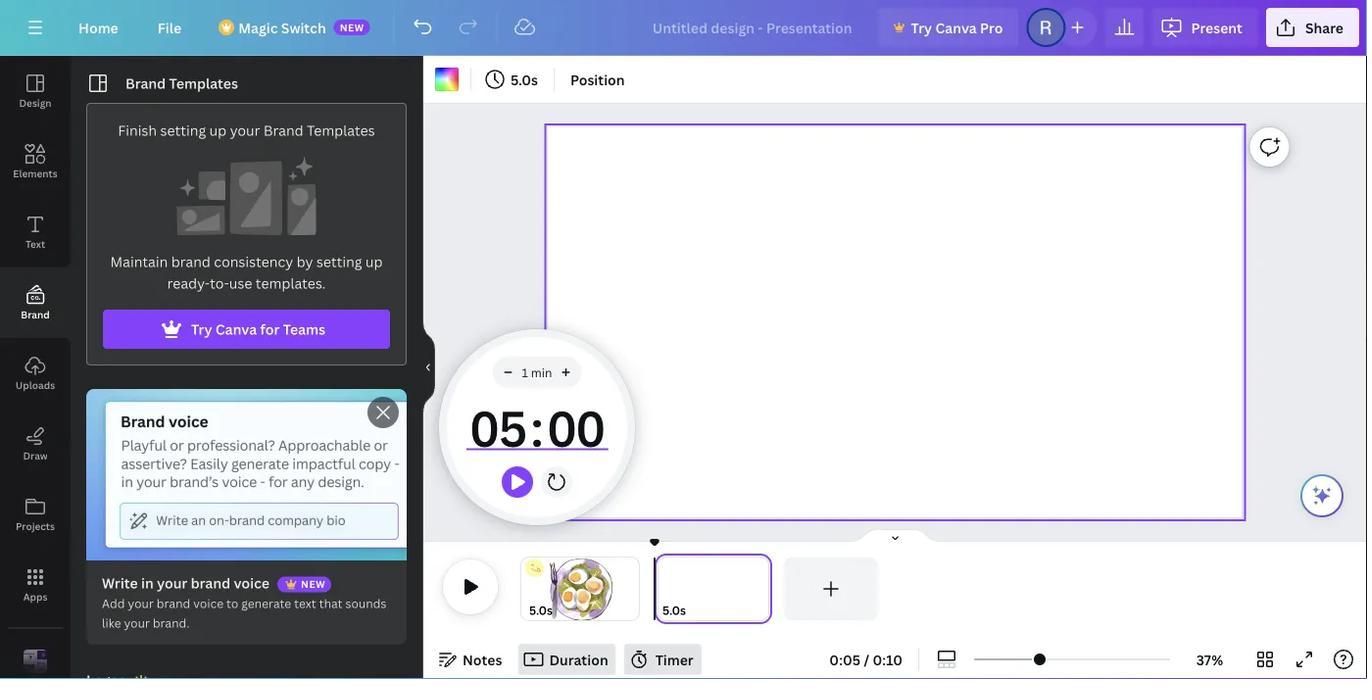 Task type: describe. For each thing, give the bounding box(es) containing it.
#ffffff image
[[435, 68, 459, 91]]

share
[[1306, 18, 1344, 37]]

hide pages image
[[849, 529, 943, 544]]

05 button
[[466, 388, 531, 467]]

your right in on the bottom of the page
[[157, 574, 188, 593]]

write
[[102, 574, 138, 593]]

00 button
[[544, 388, 608, 467]]

canva for for
[[216, 320, 257, 339]]

05 : 00
[[469, 394, 604, 461]]

canva for pro
[[936, 18, 977, 37]]

home
[[78, 18, 118, 37]]

try for try canva pro
[[912, 18, 933, 37]]

finish
[[118, 121, 157, 140]]

apps
[[23, 590, 47, 604]]

generate
[[241, 596, 291, 612]]

timer containing 05
[[466, 388, 608, 467]]

pro
[[981, 18, 1004, 37]]

5.0s for 5.0s button left of page title text field
[[663, 603, 686, 619]]

elements
[[13, 167, 58, 180]]

file button
[[142, 8, 197, 47]]

position
[[571, 70, 625, 89]]

up inside maintain brand consistency by setting up ready-to-use templates.
[[366, 252, 383, 271]]

1 min
[[522, 364, 553, 380]]

draw
[[23, 449, 48, 462]]

try for try canva for teams
[[191, 320, 212, 339]]

projects
[[16, 520, 55, 533]]

brand templates
[[126, 74, 238, 93]]

canva assistant image
[[1311, 484, 1335, 508]]

your down brand templates
[[230, 121, 260, 140]]

text button
[[0, 197, 71, 268]]

try canva for teams
[[191, 320, 326, 339]]

add
[[102, 596, 125, 612]]

try canva for teams button
[[103, 310, 390, 349]]

trimming, end edge slider for 2nd trimming, start edge slider
[[755, 558, 773, 621]]

file
[[158, 18, 182, 37]]

finish setting up your brand templates
[[118, 121, 375, 140]]

present button
[[1153, 8, 1259, 47]]

5.0s button left page title text field
[[663, 601, 686, 621]]

projects button
[[0, 479, 71, 550]]

notes
[[463, 651, 502, 669]]

1 horizontal spatial voice
[[234, 574, 270, 593]]

home link
[[63, 8, 134, 47]]

0:05
[[830, 651, 861, 669]]

1
[[522, 364, 528, 380]]

5.0s for 5.0s button above duration 'button'
[[529, 603, 553, 619]]

1 vertical spatial brand
[[191, 574, 231, 593]]

Design title text field
[[637, 8, 870, 47]]

maintain brand consistency by setting up ready-to-use templates.
[[110, 252, 383, 293]]

design
[[19, 96, 52, 109]]

magic
[[238, 18, 278, 37]]

voice inside add your brand voice to generate text that sounds like your brand.
[[193, 596, 224, 612]]

maintain
[[110, 252, 168, 271]]

duration button
[[518, 644, 616, 676]]

uploads button
[[0, 338, 71, 409]]



Task type: locate. For each thing, give the bounding box(es) containing it.
5.0s left position popup button
[[511, 70, 538, 89]]

in
[[141, 574, 154, 593]]

5.0s
[[511, 70, 538, 89], [529, 603, 553, 619], [663, 603, 686, 619]]

5.0s inside button
[[511, 70, 538, 89]]

brand inside maintain brand consistency by setting up ready-to-use templates.
[[171, 252, 211, 271]]

write in your brand voice
[[102, 574, 270, 593]]

canva
[[936, 18, 977, 37], [216, 320, 257, 339]]

timer
[[656, 651, 694, 669]]

0:10
[[873, 651, 903, 669]]

0 vertical spatial canva
[[936, 18, 977, 37]]

1 vertical spatial try
[[191, 320, 212, 339]]

5.0s button
[[479, 64, 546, 95], [529, 601, 553, 621], [663, 601, 686, 621]]

1 horizontal spatial new
[[340, 21, 365, 34]]

templates
[[169, 74, 238, 93], [307, 121, 375, 140]]

2 trimming, end edge slider from the left
[[755, 558, 773, 621]]

switch
[[281, 18, 326, 37]]

0 horizontal spatial trimming, start edge slider
[[522, 558, 535, 621]]

duration
[[550, 651, 609, 669]]

new
[[340, 21, 365, 34], [301, 578, 326, 591]]

setting right finish
[[160, 121, 206, 140]]

00
[[547, 394, 604, 461]]

brand button
[[0, 268, 71, 338]]

brand for brand
[[21, 308, 50, 321]]

canva left "for"
[[216, 320, 257, 339]]

apps button
[[0, 550, 71, 621]]

brand voice example usage image
[[86, 389, 407, 561]]

1 horizontal spatial templates
[[307, 121, 375, 140]]

to-
[[210, 274, 229, 293]]

5.0s button right '#ffffff' image
[[479, 64, 546, 95]]

up down brand templates
[[209, 121, 227, 140]]

0 vertical spatial voice
[[234, 574, 270, 593]]

try down ready-
[[191, 320, 212, 339]]

brand up ready-
[[171, 252, 211, 271]]

0 horizontal spatial new
[[301, 578, 326, 591]]

ready-
[[167, 274, 210, 293]]

0 horizontal spatial setting
[[160, 121, 206, 140]]

elements button
[[0, 126, 71, 197]]

1 horizontal spatial brand
[[126, 74, 166, 93]]

your
[[230, 121, 260, 140], [157, 574, 188, 593], [128, 596, 154, 612], [124, 615, 150, 631]]

trimming, start edge slider left page title text field
[[655, 558, 673, 621]]

present
[[1192, 18, 1243, 37]]

use
[[229, 274, 252, 293]]

0 vertical spatial brand
[[126, 74, 166, 93]]

try canva pro button
[[878, 8, 1019, 47]]

brand.
[[153, 615, 190, 631]]

1 vertical spatial new
[[301, 578, 326, 591]]

05
[[469, 394, 526, 461]]

37% button
[[1179, 644, 1242, 676]]

canva inside main menu bar
[[936, 18, 977, 37]]

magic switch
[[238, 18, 326, 37]]

brand inside button
[[21, 308, 50, 321]]

0 horizontal spatial up
[[209, 121, 227, 140]]

0 vertical spatial templates
[[169, 74, 238, 93]]

like
[[102, 615, 121, 631]]

1 vertical spatial up
[[366, 252, 383, 271]]

brand up brand.
[[157, 596, 190, 612]]

brand up to
[[191, 574, 231, 593]]

text
[[294, 596, 316, 612]]

main menu bar
[[0, 0, 1368, 56]]

0 vertical spatial up
[[209, 121, 227, 140]]

1 vertical spatial canva
[[216, 320, 257, 339]]

up
[[209, 121, 227, 140], [366, 252, 383, 271]]

1 horizontal spatial setting
[[317, 252, 362, 271]]

trimming, start edge slider up duration 'button'
[[522, 558, 535, 621]]

sounds
[[346, 596, 387, 612]]

0 horizontal spatial templates
[[169, 74, 238, 93]]

try left the pro on the top of the page
[[912, 18, 933, 37]]

try
[[912, 18, 933, 37], [191, 320, 212, 339]]

canva left the pro on the top of the page
[[936, 18, 977, 37]]

0 horizontal spatial voice
[[193, 596, 224, 612]]

new inside main menu bar
[[340, 21, 365, 34]]

5.0s up duration 'button'
[[529, 603, 553, 619]]

1 vertical spatial voice
[[193, 596, 224, 612]]

timer
[[466, 388, 608, 467]]

setting
[[160, 121, 206, 140], [317, 252, 362, 271]]

voice up generate
[[234, 574, 270, 593]]

:
[[531, 394, 544, 461]]

to
[[227, 596, 239, 612]]

1 horizontal spatial canva
[[936, 18, 977, 37]]

add your brand voice to generate text that sounds like your brand.
[[102, 596, 387, 631]]

side panel tab list
[[0, 56, 71, 680]]

trimming, end edge slider for 2nd trimming, start edge slider from the right
[[626, 558, 639, 621]]

up right by
[[366, 252, 383, 271]]

brand
[[171, 252, 211, 271], [191, 574, 231, 593], [157, 596, 190, 612]]

1 vertical spatial setting
[[317, 252, 362, 271]]

your right like
[[124, 615, 150, 631]]

trimming, start edge slider
[[522, 558, 535, 621], [655, 558, 673, 621]]

min
[[531, 364, 553, 380]]

design button
[[0, 56, 71, 126]]

1 horizontal spatial try
[[912, 18, 933, 37]]

try inside main menu bar
[[912, 18, 933, 37]]

text
[[25, 237, 45, 251]]

0 horizontal spatial trimming, end edge slider
[[626, 558, 639, 621]]

0 vertical spatial brand
[[171, 252, 211, 271]]

2 vertical spatial brand
[[157, 596, 190, 612]]

draw button
[[0, 409, 71, 479]]

your down in on the bottom of the page
[[128, 596, 154, 612]]

trimming, end edge slider left page title text field
[[626, 558, 639, 621]]

voice left to
[[193, 596, 224, 612]]

templates.
[[256, 274, 326, 293]]

0 horizontal spatial brand
[[21, 308, 50, 321]]

0 vertical spatial new
[[340, 21, 365, 34]]

0 vertical spatial try
[[912, 18, 933, 37]]

teams
[[283, 320, 326, 339]]

new up 'text' at the left bottom of page
[[301, 578, 326, 591]]

setting inside maintain brand consistency by setting up ready-to-use templates.
[[317, 252, 362, 271]]

uploads
[[16, 378, 55, 392]]

brand
[[126, 74, 166, 93], [264, 121, 304, 140], [21, 308, 50, 321]]

1 horizontal spatial up
[[366, 252, 383, 271]]

0 horizontal spatial try
[[191, 320, 212, 339]]

consistency
[[214, 252, 293, 271]]

for
[[260, 320, 280, 339]]

hide image
[[423, 321, 435, 415]]

timer button
[[624, 644, 702, 676]]

trimming, end edge slider right page title text field
[[755, 558, 773, 621]]

1 trimming, start edge slider from the left
[[522, 558, 535, 621]]

5.0s left page title text field
[[663, 603, 686, 619]]

share button
[[1267, 8, 1360, 47]]

trimming, end edge slider
[[626, 558, 639, 621], [755, 558, 773, 621]]

by
[[297, 252, 313, 271]]

37%
[[1197, 651, 1224, 669]]

0:05 / 0:10
[[830, 651, 903, 669]]

that
[[319, 596, 343, 612]]

Page title text field
[[695, 601, 703, 621]]

5.0s button up duration 'button'
[[529, 601, 553, 621]]

2 horizontal spatial brand
[[264, 121, 304, 140]]

1 trimming, end edge slider from the left
[[626, 558, 639, 621]]

setting right by
[[317, 252, 362, 271]]

brand for brand templates
[[126, 74, 166, 93]]

/
[[864, 651, 870, 669]]

1 horizontal spatial trimming, end edge slider
[[755, 558, 773, 621]]

0 vertical spatial setting
[[160, 121, 206, 140]]

1 vertical spatial brand
[[264, 121, 304, 140]]

2 vertical spatial brand
[[21, 308, 50, 321]]

1 vertical spatial templates
[[307, 121, 375, 140]]

2 trimming, start edge slider from the left
[[655, 558, 673, 621]]

notes button
[[431, 644, 510, 676]]

position button
[[563, 64, 633, 95]]

new right switch
[[340, 21, 365, 34]]

voice
[[234, 574, 270, 593], [193, 596, 224, 612]]

try canva pro
[[912, 18, 1004, 37]]

0 horizontal spatial canva
[[216, 320, 257, 339]]

1 horizontal spatial trimming, start edge slider
[[655, 558, 673, 621]]

brand inside add your brand voice to generate text that sounds like your brand.
[[157, 596, 190, 612]]



Task type: vqa. For each thing, say whether or not it's contained in the screenshot.
the "consistency"
yes



